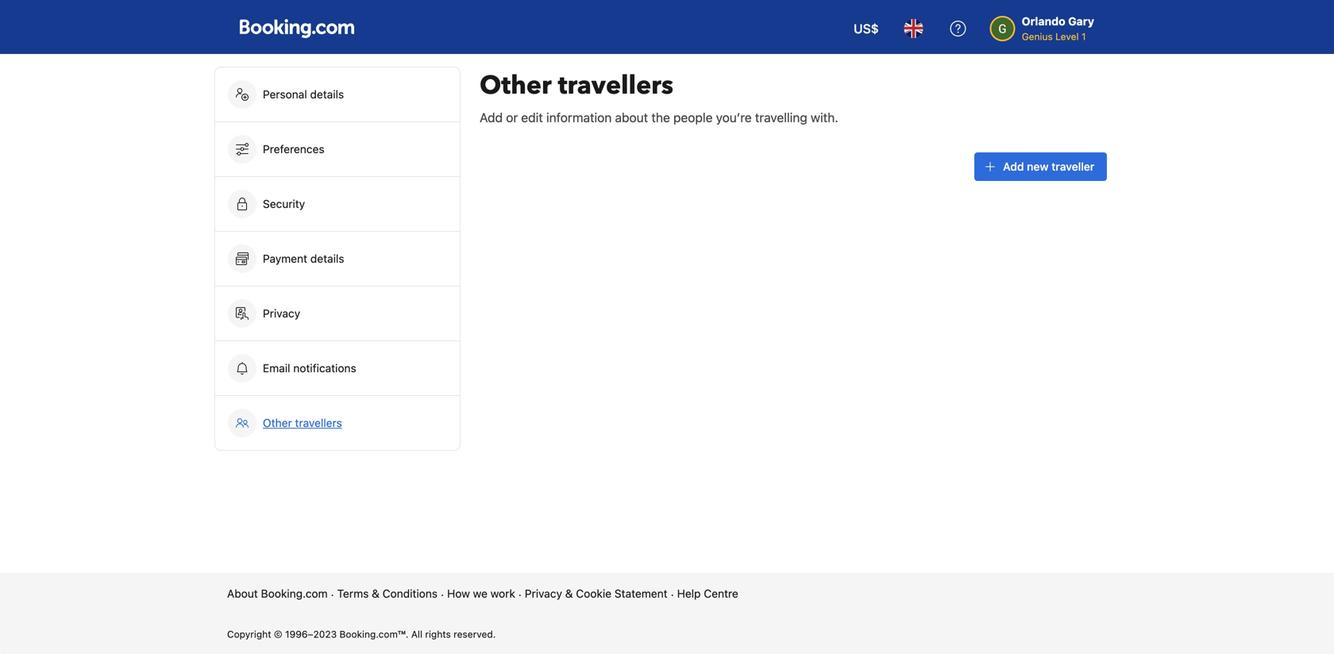 Task type: vqa. For each thing, say whether or not it's contained in the screenshot.
to for set
no



Task type: locate. For each thing, give the bounding box(es) containing it.
1 horizontal spatial other
[[480, 68, 552, 103]]

0 vertical spatial privacy
[[263, 307, 300, 320]]

email
[[263, 362, 290, 375]]

1 horizontal spatial privacy
[[525, 587, 562, 600]]

details right payment
[[310, 252, 344, 265]]

help centre
[[677, 587, 738, 600]]

privacy & cookie statement link
[[525, 586, 668, 602]]

other travellers
[[263, 417, 342, 430]]

other
[[480, 68, 552, 103], [263, 417, 292, 430]]

travellers inside 'other travellers add or edit information about the people you're travelling with.'
[[558, 68, 673, 103]]

1 vertical spatial details
[[310, 252, 344, 265]]

cookie
[[576, 587, 612, 600]]

conditions
[[383, 587, 438, 600]]

travellers up about
[[558, 68, 673, 103]]

traveller
[[1052, 160, 1095, 173]]

privacy
[[263, 307, 300, 320], [525, 587, 562, 600]]

privacy down payment
[[263, 307, 300, 320]]

add
[[480, 110, 503, 125], [1003, 160, 1024, 173]]

other up or
[[480, 68, 552, 103]]

add inside 'other travellers add or edit information about the people you're travelling with.'
[[480, 110, 503, 125]]

statement
[[615, 587, 668, 600]]

us$ button
[[844, 10, 888, 48]]

& left 'cookie'
[[565, 587, 573, 600]]

add new traveller
[[1003, 160, 1098, 173]]

1 horizontal spatial travellers
[[558, 68, 673, 103]]

1 details from the top
[[310, 88, 344, 101]]

& right terms
[[372, 587, 380, 600]]

security
[[263, 197, 305, 210]]

1 vertical spatial add
[[1003, 160, 1024, 173]]

details right personal
[[310, 88, 344, 101]]

other travellers add or edit information about the people you're travelling with.
[[480, 68, 838, 125]]

privacy link
[[215, 287, 460, 341]]

2 & from the left
[[565, 587, 573, 600]]

add new traveller button
[[975, 152, 1107, 181]]

details for payment details
[[310, 252, 344, 265]]

copyright © 1996–2023 booking.com™. all rights reserved.
[[227, 629, 496, 640]]

terms & conditions link
[[337, 586, 438, 602]]

details
[[310, 88, 344, 101], [310, 252, 344, 265]]

1 vertical spatial other
[[263, 417, 292, 430]]

1 horizontal spatial add
[[1003, 160, 1024, 173]]

the
[[652, 110, 670, 125]]

payment details link
[[215, 232, 460, 286]]

other down email
[[263, 417, 292, 430]]

terms & conditions
[[337, 587, 438, 600]]

travellers
[[558, 68, 673, 103], [295, 417, 342, 430]]

genius
[[1022, 31, 1053, 42]]

0 horizontal spatial travellers
[[295, 417, 342, 430]]

0 horizontal spatial &
[[372, 587, 380, 600]]

copyright
[[227, 629, 271, 640]]

0 vertical spatial other
[[480, 68, 552, 103]]

©
[[274, 629, 282, 640]]

us$
[[854, 21, 879, 36]]

1 horizontal spatial &
[[565, 587, 573, 600]]

0 vertical spatial travellers
[[558, 68, 673, 103]]

edit
[[521, 110, 543, 125]]

1 vertical spatial travellers
[[295, 417, 342, 430]]

terms
[[337, 587, 369, 600]]

preferences link
[[215, 122, 460, 176]]

security link
[[215, 177, 460, 231]]

email notifications
[[263, 362, 356, 375]]

privacy right work
[[525, 587, 562, 600]]

all
[[411, 629, 422, 640]]

privacy for privacy
[[263, 307, 300, 320]]

new
[[1027, 160, 1049, 173]]

add left new
[[1003, 160, 1024, 173]]

add inside add new traveller dropdown button
[[1003, 160, 1024, 173]]

add left or
[[480, 110, 503, 125]]

1 & from the left
[[372, 587, 380, 600]]

other inside other travellers link
[[263, 417, 292, 430]]

0 vertical spatial add
[[480, 110, 503, 125]]

0 vertical spatial details
[[310, 88, 344, 101]]

other inside 'other travellers add or edit information about the people you're travelling with.'
[[480, 68, 552, 103]]

1 vertical spatial privacy
[[525, 587, 562, 600]]

we
[[473, 587, 488, 600]]

details inside "link"
[[310, 252, 344, 265]]

people
[[673, 110, 713, 125]]

2 details from the top
[[310, 252, 344, 265]]

&
[[372, 587, 380, 600], [565, 587, 573, 600]]

details for personal details
[[310, 88, 344, 101]]

level
[[1056, 31, 1079, 42]]

0 horizontal spatial add
[[480, 110, 503, 125]]

0 horizontal spatial privacy
[[263, 307, 300, 320]]

booking.com™.
[[339, 629, 409, 640]]

travellers down notifications on the left of the page
[[295, 417, 342, 430]]

notifications
[[293, 362, 356, 375]]

0 horizontal spatial other
[[263, 417, 292, 430]]

payment
[[263, 252, 307, 265]]



Task type: describe. For each thing, give the bounding box(es) containing it.
about booking.com link
[[227, 586, 328, 602]]

other for other travellers add or edit information about the people you're travelling with.
[[480, 68, 552, 103]]

you're
[[716, 110, 752, 125]]

privacy & cookie statement
[[525, 587, 668, 600]]

payment details
[[263, 252, 347, 265]]

help centre link
[[677, 586, 738, 602]]

or
[[506, 110, 518, 125]]

work
[[491, 587, 515, 600]]

orlando gary genius level 1
[[1022, 15, 1094, 42]]

booking.com
[[261, 587, 328, 600]]

with.
[[811, 110, 838, 125]]

orlando
[[1022, 15, 1066, 28]]

how
[[447, 587, 470, 600]]

1996–2023
[[285, 629, 337, 640]]

& for privacy
[[565, 587, 573, 600]]

privacy for privacy & cookie statement
[[525, 587, 562, 600]]

travellers for other travellers
[[295, 417, 342, 430]]

1
[[1082, 31, 1086, 42]]

help
[[677, 587, 701, 600]]

& for terms
[[372, 587, 380, 600]]

personal details link
[[215, 68, 460, 122]]

centre
[[704, 587, 738, 600]]

travelling
[[755, 110, 807, 125]]

preferences
[[263, 143, 324, 156]]

other for other travellers
[[263, 417, 292, 430]]

gary
[[1068, 15, 1094, 28]]

reserved.
[[454, 629, 496, 640]]

personal details
[[263, 88, 344, 101]]

rights
[[425, 629, 451, 640]]

travellers for other travellers add or edit information about the people you're travelling with.
[[558, 68, 673, 103]]

other travellers link
[[215, 396, 460, 450]]

personal
[[263, 88, 307, 101]]

information
[[546, 110, 612, 125]]

email notifications link
[[215, 341, 460, 395]]

about booking.com
[[227, 587, 328, 600]]

how we work
[[447, 587, 515, 600]]

about
[[615, 110, 648, 125]]

how we work link
[[447, 586, 515, 602]]

about
[[227, 587, 258, 600]]



